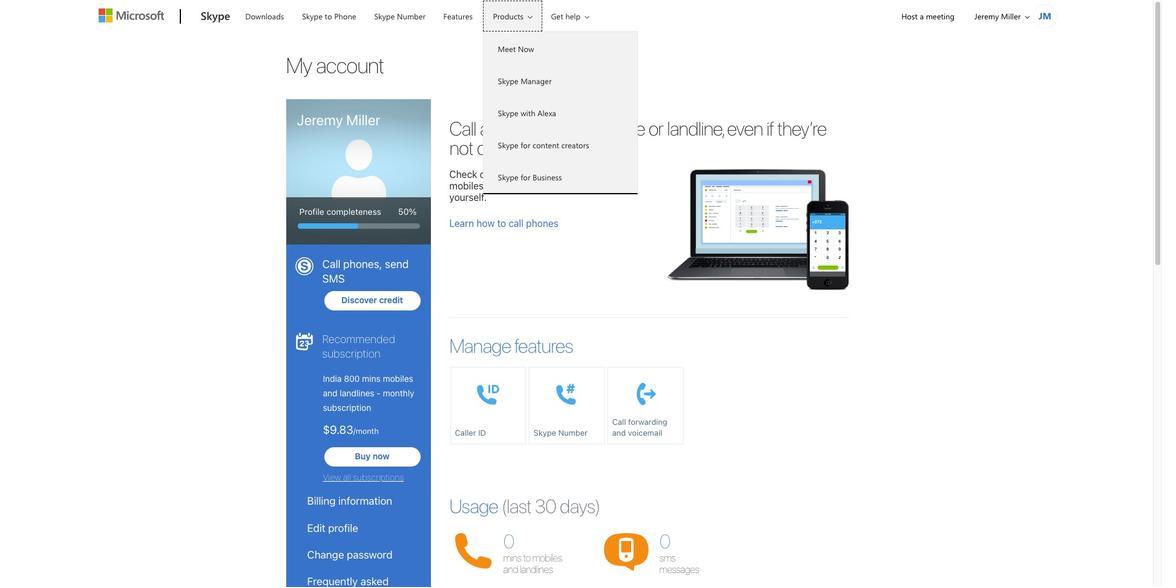 Task type: locate. For each thing, give the bounding box(es) containing it.
skype inside skype for business link
[[498, 172, 519, 182]]

change password link
[[307, 548, 410, 561]]

get help
[[551, 11, 581, 21]]

0 vertical spatial call
[[449, 117, 476, 140]]

to inside 0 mins to mobiles and landlines
[[523, 553, 531, 563]]

skype number inside main content
[[534, 428, 588, 438]]

0 vertical spatial to
[[325, 11, 332, 21]]

and inside for calling mobiles and landlines, then try it for yourself.
[[486, 181, 503, 191]]

0 vertical spatial skype number link
[[369, 1, 431, 30]]

usage (last 30 days)
[[449, 494, 600, 517]]

0 mins to mobiles and landlines
[[503, 530, 562, 575]]

2 horizontal spatial mobiles
[[532, 553, 562, 563]]

1 horizontal spatial number
[[558, 428, 588, 438]]

1 vertical spatial to
[[497, 218, 506, 229]]

1 vertical spatial mobiles
[[383, 374, 413, 384]]

1 vertical spatial subscription
[[323, 403, 371, 413]]

call forwarding and voicemail link
[[607, 367, 684, 445]]

skype for skype to phone 'link'
[[302, 11, 323, 21]]

jeremy miller down my account on the left
[[297, 111, 380, 128]]

0 horizontal spatial call
[[322, 258, 341, 271]]

edit profile link
[[307, 522, 410, 534]]

1 horizontal spatial skype number
[[534, 428, 588, 438]]

to for learn
[[497, 218, 506, 229]]

call for call phones, send sms
[[322, 258, 341, 271]]

miller left the jm in the right of the page
[[1001, 11, 1021, 21]]

subscriptions
[[353, 472, 404, 483]]

2 horizontal spatial to
[[523, 553, 531, 563]]

skype for the skype number link to the left
[[374, 11, 395, 21]]

0 horizontal spatial number
[[397, 11, 426, 21]]

1 vertical spatial number
[[558, 428, 588, 438]]

meet now
[[498, 44, 534, 54]]

for inside skype for content creators link
[[521, 140, 531, 150]]

it
[[586, 181, 591, 191]]

jeremy miller section
[[286, 99, 431, 587]]

1 horizontal spatial mobiles
[[449, 181, 484, 191]]

how
[[477, 218, 495, 229]]

2 vertical spatial to
[[523, 553, 531, 563]]

our
[[497, 169, 511, 180]]

mobiles up yourself.
[[449, 181, 484, 191]]

alexa
[[538, 108, 556, 118]]

change
[[307, 548, 344, 561]]

1 horizontal spatial 0
[[660, 530, 670, 553]]

calling
[[571, 169, 599, 180]]

billing information link
[[307, 495, 410, 508]]

mins
[[362, 374, 381, 384], [503, 553, 522, 563]]

1 vertical spatial landlines
[[520, 565, 553, 575]]

billing
[[307, 495, 336, 508]]

to
[[325, 11, 332, 21], [497, 218, 506, 229], [523, 553, 531, 563]]

1 vertical spatial jeremy
[[297, 111, 343, 128]]

jeremy down my account on the left
[[297, 111, 343, 128]]

get help button
[[541, 1, 599, 31]]

0 horizontal spatial jeremy miller
[[297, 111, 380, 128]]

call anyone on their mobile or landline, even if they're not on skype
[[449, 117, 827, 159]]

0 up sms
[[660, 530, 670, 553]]

mins up -
[[362, 374, 381, 384]]

jeremy miller
[[975, 11, 1021, 21], [297, 111, 380, 128]]

0 horizontal spatial mins
[[362, 374, 381, 384]]

mobiles down the 30
[[532, 553, 562, 563]]

1 horizontal spatial jeremy
[[975, 11, 999, 21]]

skype inside skype link
[[201, 8, 230, 23]]

call
[[509, 218, 524, 229]]

low rates link
[[514, 169, 553, 180]]

0 horizontal spatial 0
[[503, 530, 514, 553]]

call left forwarding on the right of page
[[612, 417, 626, 427]]

meeting
[[926, 11, 955, 21]]

or
[[649, 117, 664, 140]]

mobiles
[[449, 181, 484, 191], [383, 374, 413, 384], [532, 553, 562, 563]]

0 inside 0 mins to mobiles and landlines
[[503, 530, 514, 553]]

2 vertical spatial mobiles
[[532, 553, 562, 563]]

mins down "(last"
[[503, 553, 522, 563]]

landlines inside 'india 800 mins mobiles and landlines - monthly subscription'
[[340, 388, 374, 398]]

mobiles inside 0 mins to mobiles and landlines
[[532, 553, 562, 563]]

0 horizontal spatial miller
[[346, 111, 380, 128]]

1 vertical spatial jeremy miller
[[297, 111, 380, 128]]

recommended
[[322, 333, 395, 346]]

2 horizontal spatial call
[[612, 417, 626, 427]]

mobiles inside 'india 800 mins mobiles and landlines - monthly subscription'
[[383, 374, 413, 384]]

features
[[444, 11, 473, 21]]

skype inside skype with alexa 'link'
[[498, 108, 519, 118]]

0 vertical spatial miller
[[1001, 11, 1021, 21]]

features
[[514, 334, 573, 357]]

completeness
[[327, 206, 381, 217]]

call
[[449, 117, 476, 140], [322, 258, 341, 271], [612, 417, 626, 427]]

discover
[[342, 295, 377, 305]]

0 vertical spatial skype number
[[374, 11, 426, 21]]

landlines inside 0 mins to mobiles and landlines
[[520, 565, 553, 575]]

skype inside skype to phone 'link'
[[302, 11, 323, 21]]

1 horizontal spatial landlines
[[520, 565, 553, 575]]

call inside call phones, send sms
[[322, 258, 341, 271]]

forwarding
[[628, 417, 668, 427]]

miller down account at the top left
[[346, 111, 380, 128]]

products button
[[483, 1, 542, 31]]

subscription down recommended
[[322, 347, 381, 360]]

to left call
[[497, 218, 506, 229]]

out
[[480, 169, 494, 180]]

usage
[[449, 494, 498, 517]]

monthly
[[383, 388, 414, 398]]

my account
[[286, 52, 384, 78]]

/month
[[353, 427, 379, 436]]

skype inside skype manager link
[[498, 76, 519, 86]]

call phones, send sms
[[322, 258, 409, 285]]

0 horizontal spatial skype number link
[[369, 1, 431, 30]]

1 vertical spatial miller
[[346, 111, 380, 128]]

credit
[[379, 295, 403, 305]]

main content
[[431, 99, 867, 587]]

caller id link
[[450, 367, 527, 445]]

0 horizontal spatial jeremy
[[297, 111, 343, 128]]

50%
[[398, 206, 417, 217]]

manage features
[[449, 334, 573, 357]]

1 horizontal spatial on
[[538, 117, 557, 140]]

then
[[549, 181, 569, 191]]

with
[[521, 108, 535, 118]]

jeremy miller inside "section"
[[297, 111, 380, 128]]

to down the usage (last 30 days)
[[523, 553, 531, 563]]

1 vertical spatial call
[[322, 258, 341, 271]]

skype with alexa link
[[483, 97, 637, 129]]

0 vertical spatial jeremy
[[975, 11, 999, 21]]

0 vertical spatial mins
[[362, 374, 381, 384]]

skype inside skype for content creators link
[[498, 140, 519, 150]]

view all subscriptions link
[[323, 472, 422, 483]]

1 vertical spatial skype number link
[[529, 367, 606, 445]]

mobiles up monthly
[[383, 374, 413, 384]]

2 vertical spatial call
[[612, 417, 626, 427]]

now
[[518, 44, 534, 54]]

1 horizontal spatial miller
[[1001, 11, 1021, 21]]

call inside the call anyone on their mobile or landline, even if they're not on skype
[[449, 117, 476, 140]]

1 0 from the left
[[503, 530, 514, 553]]

0 horizontal spatial mobiles
[[383, 374, 413, 384]]

30
[[535, 494, 556, 517]]

landline,
[[667, 117, 724, 140]]

subscription up $9.83 /month
[[323, 403, 371, 413]]

jeremy miller left the jm in the right of the page
[[975, 11, 1021, 21]]

discover credit button
[[324, 291, 420, 311]]

learn how to call phones link
[[449, 218, 559, 229]]

for calling mobiles and landlines, then try it for yourself.
[[449, 169, 606, 203]]

skype for business
[[498, 172, 562, 182]]

-
[[377, 388, 381, 398]]

subscription inside recommended subscription
[[322, 347, 381, 360]]

mobiles for india
[[383, 374, 413, 384]]

main content containing call anyone on their mobile or landline, even if they're not on skype
[[431, 99, 867, 587]]

1 horizontal spatial mins
[[503, 553, 522, 563]]

number
[[397, 11, 426, 21], [558, 428, 588, 438]]

phones,
[[343, 258, 382, 271]]

subscription
[[322, 347, 381, 360], [323, 403, 371, 413]]

0 horizontal spatial on
[[477, 136, 496, 159]]

0 inside 0 sms messages
[[660, 530, 670, 553]]

0 for 0 mins to mobiles and landlines
[[503, 530, 514, 553]]

2 0 from the left
[[660, 530, 670, 553]]

skype for skype with alexa 'link'
[[498, 108, 519, 118]]

jeremy inside "section"
[[297, 111, 343, 128]]

a
[[920, 11, 924, 21]]

call phones, send sms link
[[295, 257, 422, 286]]

0 horizontal spatial landlines
[[340, 388, 374, 398]]

0 vertical spatial subscription
[[322, 347, 381, 360]]

0 horizontal spatial to
[[325, 11, 332, 21]]

landlines for 0
[[520, 565, 553, 575]]

0 for 0 sms messages
[[660, 530, 670, 553]]

$9.83
[[323, 423, 353, 436]]

1 vertical spatial mins
[[503, 553, 522, 563]]

landlines
[[340, 388, 374, 398], [520, 565, 553, 575]]

mins inside 'india 800 mins mobiles and landlines - monthly subscription'
[[362, 374, 381, 384]]

mobiles inside for calling mobiles and landlines, then try it for yourself.
[[449, 181, 484, 191]]

call up sms
[[322, 258, 341, 271]]

to left the phone
[[325, 11, 332, 21]]

learn
[[449, 218, 474, 229]]

jeremy right 'meeting'
[[975, 11, 999, 21]]

skype to phone
[[302, 11, 356, 21]]

call left anyone
[[449, 117, 476, 140]]

skype number
[[374, 11, 426, 21], [534, 428, 588, 438]]

1 horizontal spatial call
[[449, 117, 476, 140]]

edit
[[307, 522, 326, 534]]

rates
[[531, 169, 553, 180]]

0 vertical spatial landlines
[[340, 388, 374, 398]]

0 down "(last"
[[503, 530, 514, 553]]

1 vertical spatial skype number
[[534, 428, 588, 438]]

0 vertical spatial mobiles
[[449, 181, 484, 191]]

call inside call forwarding and voicemail
[[612, 417, 626, 427]]

1 horizontal spatial to
[[497, 218, 506, 229]]

jeremy
[[975, 11, 999, 21], [297, 111, 343, 128]]

1 horizontal spatial jeremy miller
[[975, 11, 1021, 21]]

id
[[478, 428, 486, 438]]



Task type: vqa. For each thing, say whether or not it's contained in the screenshot.
june ceci
no



Task type: describe. For each thing, give the bounding box(es) containing it.
miller inside "section"
[[346, 111, 380, 128]]

landlines for india
[[340, 388, 374, 398]]

buy now
[[355, 451, 390, 461]]

view all subscriptions
[[323, 472, 404, 483]]

all
[[343, 472, 351, 483]]

account
[[316, 52, 384, 78]]

products
[[493, 11, 524, 21]]

number inside main content
[[558, 428, 588, 438]]

and inside 'india 800 mins mobiles and landlines - monthly subscription'
[[323, 388, 338, 398]]

manage features link
[[449, 334, 573, 357]]

meet
[[498, 44, 516, 54]]

mobile
[[596, 117, 645, 140]]

get
[[551, 11, 563, 21]]

subscription inside 'india 800 mins mobiles and landlines - monthly subscription'
[[323, 403, 371, 413]]

profile
[[328, 522, 358, 534]]

to inside 'link'
[[325, 11, 332, 21]]

and inside call forwarding and voicemail
[[612, 428, 626, 438]]

content
[[533, 140, 559, 150]]

for inside skype for business link
[[521, 172, 531, 182]]

(last
[[502, 494, 531, 517]]

low
[[514, 169, 529, 180]]

skype manager
[[498, 76, 552, 86]]

buy now link
[[324, 447, 420, 467]]

usage link
[[449, 494, 498, 517]]

creators
[[561, 140, 589, 150]]

profile completeness
[[299, 206, 381, 217]]

my
[[286, 52, 312, 78]]

sms
[[322, 272, 345, 285]]

buy
[[355, 451, 371, 461]]

host
[[902, 11, 918, 21]]

india 800 mins mobiles and landlines - monthly subscription
[[323, 374, 414, 413]]

host a meeting
[[902, 11, 955, 21]]

view
[[323, 472, 341, 483]]

1 horizontal spatial skype number link
[[529, 367, 606, 445]]

call for call forwarding and voicemail
[[612, 417, 626, 427]]

mins inside 0 mins to mobiles and landlines
[[503, 553, 522, 563]]

meet now link
[[483, 33, 637, 65]]

change password
[[307, 548, 393, 561]]

0 horizontal spatial skype number
[[374, 11, 426, 21]]

downloads link
[[240, 1, 290, 30]]

try
[[571, 181, 583, 191]]

skype for content creators
[[498, 140, 589, 150]]

skype for content creators link
[[483, 129, 637, 161]]

host a meeting link
[[891, 1, 965, 31]]

downloads
[[245, 11, 284, 21]]

caller
[[455, 428, 476, 438]]

even
[[727, 117, 763, 140]]

800
[[344, 374, 360, 384]]

0 vertical spatial jeremy miller
[[975, 11, 1021, 21]]

send
[[385, 258, 409, 271]]

their
[[561, 117, 592, 140]]

skype for skype manager link
[[498, 76, 519, 86]]

features link
[[438, 1, 478, 30]]

landlines,
[[505, 181, 547, 191]]

skype for skype for content creators link
[[498, 140, 519, 150]]

anyone
[[480, 117, 535, 140]]

profile
[[299, 206, 324, 217]]

learn how to call phones
[[449, 218, 559, 229]]

sms
[[660, 553, 676, 563]]

password
[[347, 548, 393, 561]]

$9.83 /month
[[323, 423, 379, 436]]

skype to phone link
[[297, 1, 362, 30]]

messages
[[660, 565, 699, 575]]

voicemail
[[628, 428, 662, 438]]

mobiles for 0
[[532, 553, 562, 563]]

skype for skype for business link
[[498, 172, 519, 182]]

caller id
[[455, 428, 486, 438]]

microsoft image
[[98, 8, 164, 22]]

check
[[449, 169, 477, 180]]

call for call anyone on their mobile or landline, even if they're not on skype
[[449, 117, 476, 140]]

if
[[767, 117, 774, 140]]

not
[[449, 136, 473, 159]]

days)
[[560, 494, 600, 517]]

business
[[533, 172, 562, 182]]

jm
[[1039, 10, 1052, 22]]

0 vertical spatial number
[[397, 11, 426, 21]]

call forwarding and voicemail
[[612, 417, 668, 438]]

manager
[[521, 76, 552, 86]]

phone
[[334, 11, 356, 21]]

to for 0
[[523, 553, 531, 563]]

they're
[[778, 117, 827, 140]]

billing information
[[307, 495, 392, 508]]

check out our low rates
[[449, 169, 553, 180]]

help
[[566, 11, 581, 21]]

skype for business link
[[483, 161, 637, 193]]

and inside 0 mins to mobiles and landlines
[[503, 565, 518, 575]]

skype inside the call anyone on their mobile or landline, even if they're not on skype
[[499, 136, 545, 159]]

india
[[323, 374, 342, 384]]

now
[[373, 451, 390, 461]]



